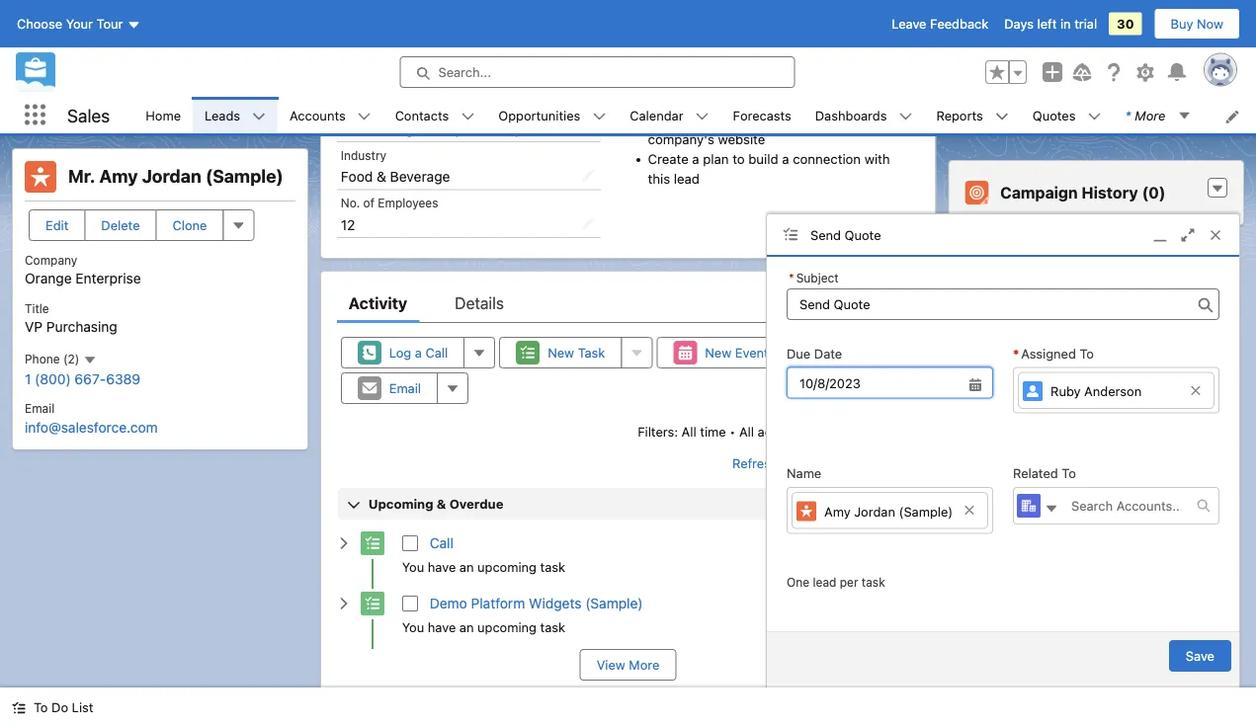 Task type: locate. For each thing, give the bounding box(es) containing it.
1 vertical spatial you
[[402, 620, 424, 635]]

2 have from the top
[[428, 620, 456, 635]]

0 horizontal spatial to
[[34, 700, 48, 715]]

have for demo platform widgets (sample)
[[428, 620, 456, 635]]

due date
[[787, 346, 842, 361]]

1 have from the top
[[428, 560, 456, 575]]

list
[[134, 97, 1256, 133]]

task image for call
[[361, 532, 384, 555]]

1 vertical spatial task image
[[361, 592, 384, 616]]

to left do
[[34, 700, 48, 715]]

1 vertical spatial upcoming
[[477, 620, 537, 635]]

filters:
[[638, 424, 678, 439]]

email
[[389, 381, 421, 396], [25, 402, 55, 416]]

oct
[[847, 537, 867, 551]]

home
[[146, 107, 181, 122]]

2 horizontal spatial to
[[1080, 346, 1094, 361]]

task image
[[361, 532, 384, 555], [361, 592, 384, 616]]

you for call
[[402, 560, 424, 575]]

leave feedback
[[892, 16, 989, 31]]

more up (0)
[[1135, 108, 1166, 123]]

0 vertical spatial upcoming
[[477, 560, 537, 575]]

0 horizontal spatial jordan
[[142, 166, 201, 187]]

(sample) inside send quote dialog
[[899, 504, 953, 519]]

(0)
[[1142, 183, 1166, 202]]

1 vertical spatial jordan
[[854, 504, 895, 519]]

new left task
[[548, 345, 574, 360]]

0 vertical spatial have
[[428, 560, 456, 575]]

a right log
[[415, 345, 422, 360]]

jordan up oct 1 on the bottom of the page
[[854, 504, 895, 519]]

*
[[1125, 108, 1131, 123], [789, 271, 794, 285], [1013, 346, 1019, 361]]

new for new task
[[548, 345, 574, 360]]

a inside button
[[415, 345, 422, 360]]

2 you have an upcoming task from the top
[[402, 620, 565, 635]]

send quote
[[810, 227, 881, 242]]

• up expand
[[815, 424, 821, 439]]

2 vertical spatial to
[[34, 700, 48, 715]]

1 upcoming from the top
[[477, 560, 537, 575]]

details link
[[455, 283, 504, 323]]

a right build
[[782, 151, 789, 167]]

lead
[[804, 111, 830, 127], [674, 171, 700, 187], [813, 576, 837, 590]]

delete
[[101, 218, 140, 233]]

left
[[1037, 16, 1057, 31]]

calendar
[[630, 107, 684, 122]]

now
[[1197, 16, 1224, 31]]

refresh • expand all
[[732, 456, 856, 471]]

calendar link
[[618, 97, 695, 133]]

0 vertical spatial task
[[540, 560, 565, 575]]

0 vertical spatial task image
[[361, 532, 384, 555]]

0 horizontal spatial 1
[[25, 371, 31, 387]]

upcoming down platform
[[477, 620, 537, 635]]

0 vertical spatial (sample)
[[205, 166, 283, 187]]

0 vertical spatial call
[[425, 345, 448, 360]]

opportunities list item
[[487, 97, 618, 133]]

task image left demo
[[361, 592, 384, 616]]

amy right the mr.
[[99, 166, 138, 187]]

1 horizontal spatial more
[[1135, 108, 1166, 123]]

upcoming for call
[[477, 560, 537, 575]]

1 inside phone (2) 1 (800) 667-6389
[[25, 371, 31, 387]]

0 horizontal spatial email
[[25, 402, 55, 416]]

upcoming & overdue
[[368, 496, 503, 511]]

subject
[[796, 271, 839, 285]]

1 vertical spatial more
[[629, 658, 660, 672]]

text default image
[[1088, 110, 1101, 123], [1197, 499, 1211, 513], [1045, 502, 1059, 516], [12, 701, 26, 715]]

1 right 'oct'
[[870, 537, 876, 551]]

1 horizontal spatial &
[[437, 496, 446, 511]]

group
[[985, 60, 1027, 84]]

to do list button
[[0, 688, 105, 727]]

lead left per
[[813, 576, 837, 590]]

0 vertical spatial email
[[389, 381, 421, 396]]

• right the 'time' on the bottom of page
[[730, 424, 736, 439]]

their
[[866, 111, 894, 127]]

new for new event
[[705, 345, 732, 360]]

you for demo platform widgets (sample)
[[402, 620, 424, 635]]

1 horizontal spatial a
[[692, 151, 699, 167]]

tour
[[96, 16, 123, 31]]

refresh
[[732, 456, 778, 471]]

buy
[[1171, 16, 1193, 31]]

& left overdue
[[437, 496, 446, 511]]

0 vertical spatial &
[[377, 168, 386, 185]]

0 horizontal spatial a
[[415, 345, 422, 360]]

1 vertical spatial you have an upcoming task
[[402, 620, 565, 635]]

all up refresh
[[739, 424, 754, 439]]

email for email
[[389, 381, 421, 396]]

0 vertical spatial 1
[[25, 371, 31, 387]]

expand all button
[[792, 447, 857, 479]]

1 you have an upcoming task from the top
[[402, 560, 565, 575]]

1 horizontal spatial 1
[[870, 537, 876, 551]]

1 vertical spatial email
[[25, 402, 55, 416]]

all left the 'time' on the bottom of page
[[682, 424, 697, 439]]

lead right "the"
[[804, 111, 830, 127]]

edit
[[45, 218, 69, 233]]

2 vertical spatial *
[[1013, 346, 1019, 361]]

none text field inside send quote dialog
[[787, 289, 1220, 320]]

2 an from the top
[[459, 620, 474, 635]]

& right the food
[[377, 168, 386, 185]]

email for email info@salesforce.com
[[25, 402, 55, 416]]

1 vertical spatial *
[[789, 271, 794, 285]]

in
[[1060, 16, 1071, 31]]

0 horizontal spatial *
[[789, 271, 794, 285]]

upcoming
[[477, 560, 537, 575], [477, 620, 537, 635]]

1 horizontal spatial amy
[[824, 504, 851, 519]]

* subject
[[789, 271, 839, 285]]

plan
[[703, 151, 729, 167]]

all
[[682, 424, 697, 439], [739, 424, 754, 439], [824, 424, 839, 439], [841, 456, 856, 471]]

send quote link
[[767, 214, 1239, 257]]

dashboards link
[[803, 97, 899, 133]]

1 vertical spatial lead
[[674, 171, 700, 187]]

you have an upcoming task for call
[[402, 560, 565, 575]]

2 vertical spatial (sample)
[[585, 595, 643, 612]]

• left expand
[[783, 456, 789, 471]]

2 horizontal spatial *
[[1125, 108, 1131, 123]]

2 upcoming from the top
[[477, 620, 537, 635]]

tab list
[[337, 283, 919, 323]]

1 vertical spatial amy
[[824, 504, 851, 519]]

reports
[[936, 107, 983, 122]]

None text field
[[787, 367, 993, 399]]

text default image inside reports list item
[[995, 110, 1009, 123]]

on
[[762, 111, 777, 127]]

1 horizontal spatial (sample)
[[585, 595, 643, 612]]

lead image
[[25, 161, 56, 193]]

text default image up company's
[[695, 110, 709, 123]]

per
[[840, 576, 858, 590]]

task right per
[[862, 576, 885, 590]]

accounts list item
[[278, 97, 383, 133]]

lead down create
[[674, 171, 700, 187]]

demo platform widgets (sample) link
[[430, 595, 643, 612]]

1 new from the left
[[548, 345, 574, 360]]

0 vertical spatial you
[[402, 560, 424, 575]]

1 vertical spatial &
[[437, 496, 446, 511]]

email down (800)
[[25, 402, 55, 416]]

0 vertical spatial you have an upcoming task
[[402, 560, 565, 575]]

1 horizontal spatial new
[[705, 345, 732, 360]]

buy now button
[[1154, 8, 1240, 40]]

you
[[402, 560, 424, 575], [402, 620, 424, 635]]

0 vertical spatial an
[[459, 560, 474, 575]]

jordan
[[142, 166, 201, 187], [854, 504, 895, 519]]

forecasts
[[733, 107, 791, 122]]

dashboards
[[815, 107, 887, 122]]

quote
[[845, 227, 881, 242]]

1 down "phone"
[[25, 371, 31, 387]]

0 horizontal spatial &
[[377, 168, 386, 185]]

(sample) for mr. amy jordan (sample)
[[205, 166, 283, 187]]

0 horizontal spatial (sample)
[[205, 166, 283, 187]]

leads
[[205, 107, 240, 122]]

* right quotes list item
[[1125, 108, 1131, 123]]

1 horizontal spatial jordan
[[854, 504, 895, 519]]

to
[[733, 151, 745, 167]]

new event button
[[657, 337, 785, 368]]

1 (800) 667-6389 link
[[25, 371, 141, 387]]

0 horizontal spatial more
[[629, 658, 660, 672]]

edit button
[[29, 210, 85, 241]]

* left assigned
[[1013, 346, 1019, 361]]

2 vertical spatial lead
[[813, 576, 837, 590]]

* for subject
[[789, 271, 794, 285]]

an down demo
[[459, 620, 474, 635]]

2 task image from the top
[[361, 592, 384, 616]]

1 vertical spatial an
[[459, 620, 474, 635]]

1 horizontal spatial •
[[783, 456, 789, 471]]

leave feedback link
[[892, 16, 989, 31]]

no.
[[341, 196, 360, 210]]

1 an from the top
[[459, 560, 474, 575]]

amy
[[99, 166, 138, 187], [824, 504, 851, 519]]

enterprise
[[76, 270, 141, 287]]

choose your tour button
[[16, 8, 142, 40]]

* left subject
[[789, 271, 794, 285]]

purchasing
[[46, 318, 117, 335]]

more right the view
[[629, 658, 660, 672]]

None text field
[[787, 289, 1220, 320]]

task down the widgets
[[540, 620, 565, 635]]

text default image
[[1178, 109, 1191, 123], [695, 110, 709, 123], [899, 110, 913, 123], [995, 110, 1009, 123], [1211, 182, 1225, 196]]

view more
[[597, 658, 660, 672]]

event
[[735, 345, 769, 360]]

an up demo
[[459, 560, 474, 575]]

task image down upcoming
[[361, 532, 384, 555]]

0 horizontal spatial amy
[[99, 166, 138, 187]]

1 vertical spatial to
[[1062, 466, 1076, 481]]

jordan up clone button
[[142, 166, 201, 187]]

reports link
[[925, 97, 995, 133]]

overdue
[[449, 496, 503, 511]]

to right related
[[1062, 466, 1076, 481]]

2 new from the left
[[705, 345, 732, 360]]

to inside to do list button
[[34, 700, 48, 715]]

1 task image from the top
[[361, 532, 384, 555]]

activity link
[[349, 283, 407, 323]]

email inside email info@salesforce.com
[[25, 402, 55, 416]]

call link
[[430, 535, 454, 551]]

text default image right reports
[[995, 110, 1009, 123]]

have down 'call' link
[[428, 560, 456, 575]]

2 horizontal spatial (sample)
[[899, 504, 953, 519]]

call down the 'upcoming & overdue'
[[430, 535, 454, 551]]

save
[[1186, 649, 1215, 664]]

email inside button
[[389, 381, 421, 396]]

text default image inside 'calendar' list item
[[695, 110, 709, 123]]

to for assigned to
[[1080, 346, 1094, 361]]

1 vertical spatial have
[[428, 620, 456, 635]]

buy now
[[1171, 16, 1224, 31]]

0 vertical spatial to
[[1080, 346, 1094, 361]]

amy up 'oct'
[[824, 504, 851, 519]]

have down demo
[[428, 620, 456, 635]]

1 you from the top
[[402, 560, 424, 575]]

gather
[[648, 111, 690, 127]]

lead inside send quote dialog
[[813, 576, 837, 590]]

one lead per task
[[787, 576, 885, 590]]

upcoming for demo platform widgets (sample)
[[477, 620, 537, 635]]

0 vertical spatial *
[[1125, 108, 1131, 123]]

new task button
[[499, 337, 622, 368]]

new left event
[[705, 345, 732, 360]]

dashboards list item
[[803, 97, 925, 133]]

food
[[341, 168, 373, 185]]

amy jordan (sample)
[[824, 504, 953, 519]]

a left plan
[[692, 151, 699, 167]]

text default image right (0)
[[1211, 182, 1225, 196]]

2 vertical spatial task
[[540, 620, 565, 635]]

email down the log a call button
[[389, 381, 421, 396]]

to right assigned
[[1080, 346, 1094, 361]]

title vp purchasing
[[25, 302, 117, 335]]

a
[[692, 151, 699, 167], [782, 151, 789, 167], [415, 345, 422, 360]]

contacts list item
[[383, 97, 487, 133]]

1 horizontal spatial to
[[1062, 466, 1076, 481]]

text default image right 'their'
[[899, 110, 913, 123]]

task for call
[[540, 560, 565, 575]]

text default image inside dashboards list item
[[899, 110, 913, 123]]

more inside button
[[629, 658, 660, 672]]

0 vertical spatial more
[[1135, 108, 1166, 123]]

1 vertical spatial (sample)
[[899, 504, 953, 519]]

& inside dropdown button
[[437, 496, 446, 511]]

task up the widgets
[[540, 560, 565, 575]]

call right log
[[425, 345, 448, 360]]

6389
[[106, 371, 141, 387]]

1 vertical spatial task
[[862, 576, 885, 590]]

ruby anderson
[[1051, 384, 1142, 399]]

1 horizontal spatial email
[[389, 381, 421, 396]]

you have an upcoming task up platform
[[402, 560, 565, 575]]

widgets
[[529, 595, 582, 612]]

task image for demo platform widgets (sample)
[[361, 592, 384, 616]]

0 horizontal spatial new
[[548, 345, 574, 360]]

oct 1
[[847, 537, 876, 551]]

activity
[[349, 294, 407, 313]]

upcoming up platform
[[477, 560, 537, 575]]

you have an upcoming task down platform
[[402, 620, 565, 635]]

2 you from the top
[[402, 620, 424, 635]]



Task type: vqa. For each thing, say whether or not it's contained in the screenshot.
task for Demo Platform Widgets (Sample)
yes



Task type: describe. For each thing, give the bounding box(es) containing it.
0 horizontal spatial •
[[730, 424, 736, 439]]

text default image for dashboards
[[899, 110, 913, 123]]

opportunities
[[498, 107, 580, 122]]

(sample) for demo platform widgets (sample)
[[585, 595, 643, 612]]

call inside button
[[425, 345, 448, 360]]

details
[[455, 294, 504, 313]]

mr.
[[68, 166, 95, 187]]

to for related to
[[1062, 466, 1076, 481]]

accounts
[[290, 107, 346, 122]]

days left in trial
[[1004, 16, 1097, 31]]

website
[[718, 131, 765, 147]]

assigned
[[1021, 346, 1076, 361]]

the
[[781, 111, 801, 127]]

do
[[51, 700, 68, 715]]

platform
[[471, 595, 525, 612]]

12
[[341, 216, 355, 233]]

choose your tour
[[17, 16, 123, 31]]

more for * more
[[1135, 108, 1166, 123]]

calendar list item
[[618, 97, 721, 133]]

quotes link
[[1021, 97, 1088, 133]]

email info@salesforce.com
[[25, 402, 158, 435]]

quotes list item
[[1021, 97, 1113, 133]]

no. of employees
[[341, 196, 438, 210]]

all left types
[[824, 424, 839, 439]]

send quote dialog
[[766, 213, 1240, 688]]

ruby anderson link
[[1018, 372, 1215, 409]]

& for overdue
[[437, 496, 446, 511]]

(800)
[[35, 371, 71, 387]]

assigned to
[[1021, 346, 1094, 361]]

2 horizontal spatial •
[[815, 424, 821, 439]]

title
[[25, 302, 49, 315]]

activities
[[758, 424, 811, 439]]

filters: all time • all activities • all types
[[638, 424, 876, 439]]

email button
[[341, 372, 438, 404]]

text default image right * more
[[1178, 109, 1191, 123]]

1 vertical spatial call
[[430, 535, 454, 551]]

sales
[[67, 105, 110, 126]]

company's
[[648, 131, 714, 147]]

jordan inside send quote dialog
[[854, 504, 895, 519]]

an for call
[[459, 560, 474, 575]]

days
[[1004, 16, 1034, 31]]

accounts image
[[1017, 494, 1041, 518]]

demo
[[430, 595, 467, 612]]

you have an upcoming task for demo platform widgets (sample)
[[402, 620, 565, 635]]

Related To text field
[[1060, 488, 1197, 524]]

related
[[1013, 466, 1058, 481]]

company
[[25, 254, 77, 267]]

* more
[[1125, 108, 1166, 123]]

list containing home
[[134, 97, 1256, 133]]

with
[[865, 151, 890, 167]]

1 horizontal spatial *
[[1013, 346, 1019, 361]]

text default image inside to do list button
[[12, 701, 26, 715]]

vp
[[25, 318, 43, 335]]

0 vertical spatial amy
[[99, 166, 138, 187]]

more for view more
[[629, 658, 660, 672]]

campaign
[[1000, 183, 1078, 202]]

create
[[648, 151, 689, 167]]

forecasts link
[[721, 97, 803, 133]]

send
[[810, 227, 841, 242]]

refresh button
[[731, 447, 779, 479]]

text default image for reports
[[995, 110, 1009, 123]]

your
[[66, 16, 93, 31]]

view
[[597, 658, 625, 672]]

key
[[693, 111, 714, 127]]

1 vertical spatial 1
[[870, 537, 876, 551]]

have for call
[[428, 560, 456, 575]]

& for beverage
[[377, 168, 386, 185]]

amy inside send quote dialog
[[824, 504, 851, 519]]

0 vertical spatial jordan
[[142, 166, 201, 187]]

feedback
[[930, 16, 989, 31]]

all right expand
[[841, 456, 856, 471]]

0 vertical spatial lead
[[804, 111, 830, 127]]

667-
[[75, 371, 106, 387]]

contacts link
[[383, 97, 461, 133]]

log
[[389, 345, 411, 360]]

details
[[718, 111, 758, 127]]

text default image for calendar
[[695, 110, 709, 123]]

view more button
[[580, 649, 676, 681]]

phone (2) 1 (800) 667-6389
[[25, 352, 141, 387]]

tab list containing activity
[[337, 283, 919, 323]]

orange
[[25, 270, 72, 287]]

quotes
[[1033, 107, 1076, 122]]

types
[[843, 424, 876, 439]]

log a call
[[389, 345, 448, 360]]

anderson
[[1084, 384, 1142, 399]]

one
[[787, 576, 810, 590]]

leave
[[892, 16, 927, 31]]

text default image inside quotes list item
[[1088, 110, 1101, 123]]

home link
[[134, 97, 193, 133]]

clone button
[[156, 210, 224, 241]]

new event
[[705, 345, 769, 360]]

phone (2) button
[[25, 352, 97, 367]]

task inside send quote dialog
[[862, 576, 885, 590]]

* for more
[[1125, 108, 1131, 123]]

related to
[[1013, 466, 1076, 481]]

leads list item
[[193, 97, 278, 133]]

search...
[[438, 65, 491, 80]]

trial
[[1075, 16, 1097, 31]]

leads link
[[193, 97, 252, 133]]

opportunities link
[[487, 97, 592, 133]]

task for demo platform widgets (sample)
[[540, 620, 565, 635]]

new task
[[548, 345, 605, 360]]

delete button
[[84, 210, 157, 241]]

reports list item
[[925, 97, 1021, 133]]

an for demo platform widgets (sample)
[[459, 620, 474, 635]]

phone
[[25, 352, 60, 366]]

date
[[814, 346, 842, 361]]

search... button
[[400, 56, 795, 88]]

company orange enterprise
[[25, 254, 141, 287]]

2 horizontal spatial a
[[782, 151, 789, 167]]

industry
[[341, 148, 387, 162]]

this
[[648, 171, 670, 187]]

connection
[[793, 151, 861, 167]]



